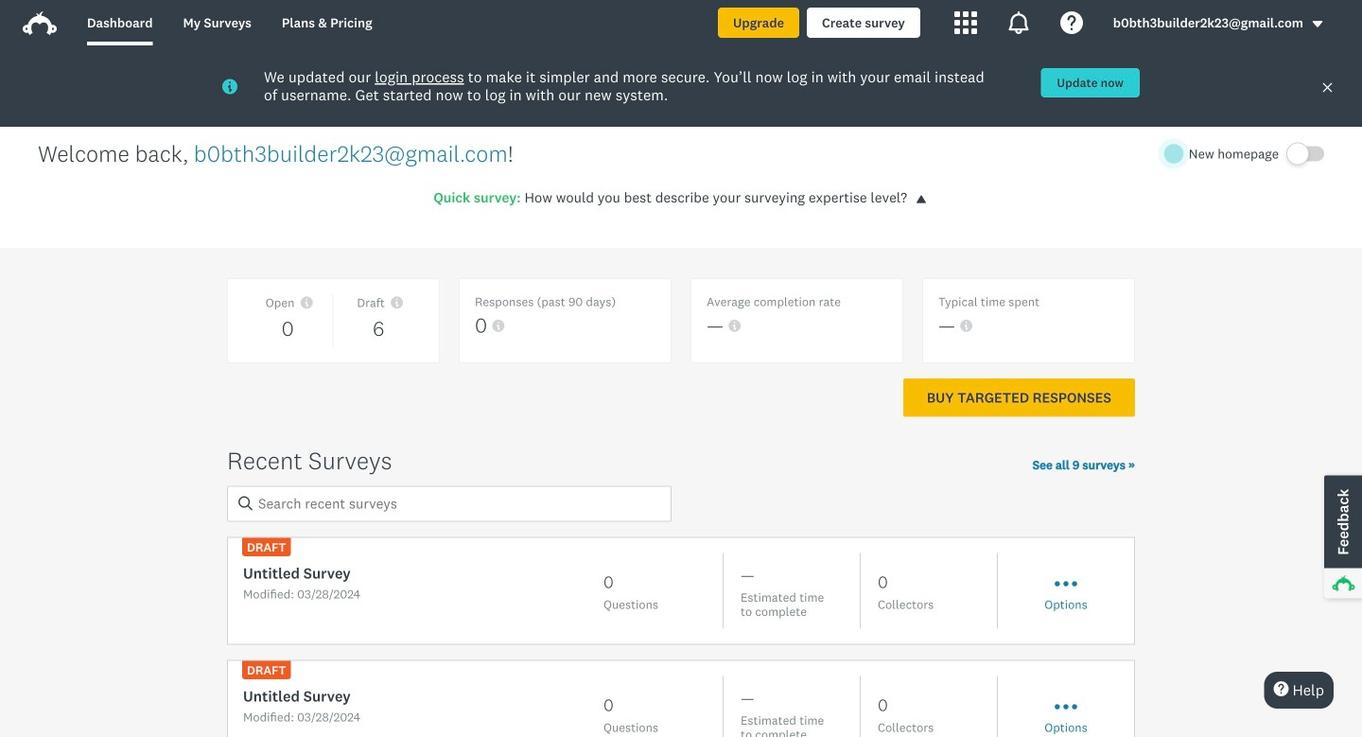 Task type: vqa. For each thing, say whether or not it's contained in the screenshot.
ChevronRight "icon"
no



Task type: describe. For each thing, give the bounding box(es) containing it.
1 products icon image from the left
[[954, 11, 977, 34]]

help icon image
[[1060, 11, 1083, 34]]

2 products icon image from the left
[[1007, 11, 1030, 34]]

surveymonkey logo image
[[23, 11, 57, 35]]

dropdown arrow image
[[1311, 17, 1325, 31]]

x image
[[1322, 81, 1334, 94]]



Task type: locate. For each thing, give the bounding box(es) containing it.
1 horizontal spatial products icon image
[[1007, 11, 1030, 34]]

None field
[[227, 486, 672, 522]]

products icon image
[[954, 11, 977, 34], [1007, 11, 1030, 34]]

Search recent surveys text field
[[227, 486, 672, 522]]

0 horizontal spatial products icon image
[[954, 11, 977, 34]]



